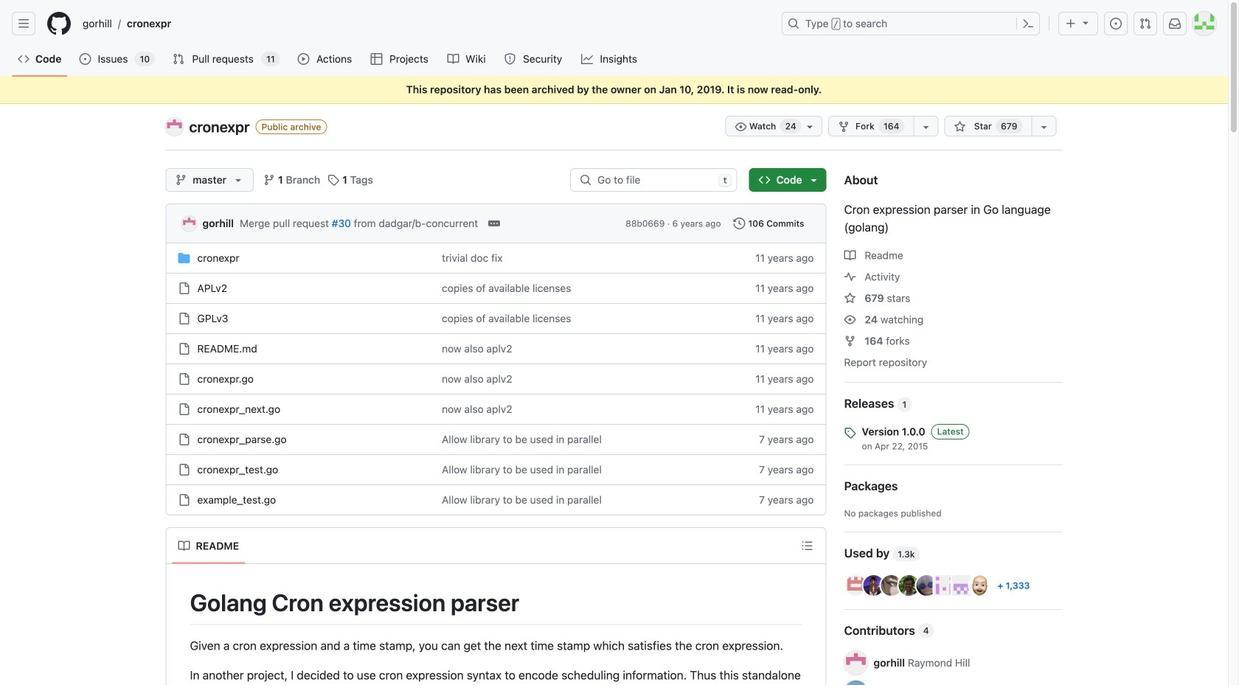 Task type: locate. For each thing, give the bounding box(es) containing it.
0 vertical spatial eye image
[[735, 121, 747, 133]]

@project0802 image
[[933, 574, 957, 598]]

@kercylan98 image
[[880, 574, 904, 598]]

triangle down image
[[1080, 17, 1092, 28], [809, 174, 820, 186]]

@skyzyx image
[[969, 574, 992, 598]]

0 horizontal spatial triangle down image
[[809, 174, 820, 186]]

notifications image
[[1170, 18, 1182, 30]]

2 vertical spatial book image
[[178, 541, 190, 552]]

679 users starred this repository element
[[996, 119, 1023, 134]]

1 vertical spatial book image
[[845, 250, 856, 262]]

@baileyjt image
[[845, 574, 868, 598]]

0 horizontal spatial star image
[[845, 293, 856, 304]]

1 horizontal spatial triangle down image
[[1080, 17, 1092, 28]]

code image
[[18, 53, 30, 65]]

command palette image
[[1023, 18, 1035, 30]]

1 horizontal spatial issue opened image
[[1111, 18, 1123, 30]]

@slugquest image
[[951, 574, 975, 598]]

graph image
[[581, 53, 593, 65]]

1 vertical spatial star image
[[845, 293, 856, 304]]

@rathnapandi image
[[898, 574, 921, 598]]

star image
[[955, 121, 966, 133], [845, 293, 856, 304]]

homepage image
[[47, 12, 71, 35]]

shield image
[[504, 53, 516, 65]]

0 vertical spatial issue opened image
[[1111, 18, 1123, 30]]

triangle down image right "plus" image at the top right
[[1080, 17, 1092, 28]]

pulse image
[[845, 271, 856, 283]]

star image right see your forks of this repository icon
[[955, 121, 966, 133]]

search image
[[580, 174, 592, 186]]

history image
[[734, 218, 746, 230]]

1 vertical spatial triangle down image
[[809, 174, 820, 186]]

tag image
[[845, 427, 856, 439]]

0 vertical spatial star image
[[955, 121, 966, 133]]

issue opened image for git pull request icon
[[79, 53, 91, 65]]

0 horizontal spatial issue opened image
[[79, 53, 91, 65]]

0 horizontal spatial eye image
[[735, 121, 747, 133]]

book image
[[447, 53, 459, 65], [845, 250, 856, 262], [178, 541, 190, 552]]

tag image
[[328, 174, 340, 186]]

1 vertical spatial eye image
[[845, 314, 856, 326]]

issue opened image right code icon
[[79, 53, 91, 65]]

git branch image
[[264, 174, 275, 186]]

0 vertical spatial triangle down image
[[1080, 17, 1092, 28]]

1 horizontal spatial star image
[[955, 121, 966, 133]]

issue opened image
[[1111, 18, 1123, 30], [79, 53, 91, 65]]

@gorhill image
[[845, 652, 868, 675]]

list
[[77, 12, 773, 35]]

triangle down image right code image
[[809, 174, 820, 186]]

eye image
[[735, 121, 747, 133], [845, 314, 856, 326]]

star image down pulse image
[[845, 293, 856, 304]]

git pull request image
[[173, 53, 185, 65]]

outline image
[[802, 540, 814, 552]]

directory image
[[178, 252, 190, 264]]

issue opened image left git pull request image
[[1111, 18, 1123, 30]]

1 vertical spatial issue opened image
[[79, 53, 91, 65]]

1 horizontal spatial book image
[[447, 53, 459, 65]]

triangle down image
[[233, 174, 244, 186]]

2 horizontal spatial book image
[[845, 250, 856, 262]]



Task type: describe. For each thing, give the bounding box(es) containing it.
code image
[[759, 174, 771, 186]]

see your forks of this repository image
[[921, 121, 932, 133]]

repo forked image
[[838, 121, 850, 133]]

@priyanshu360 image
[[862, 574, 886, 598]]

owner avatar image
[[166, 118, 183, 136]]

@tristan now image
[[916, 574, 939, 598]]

git pull request image
[[1140, 18, 1152, 30]]

table image
[[371, 53, 383, 65]]

1 horizontal spatial eye image
[[845, 314, 856, 326]]

repo forked image
[[845, 335, 856, 347]]

gorhill image
[[182, 217, 197, 231]]

play image
[[298, 53, 310, 65]]

plus image
[[1066, 18, 1078, 30]]

issue opened image for git pull request image
[[1111, 18, 1123, 30]]

add this repository to a list image
[[1039, 121, 1051, 133]]

git branch image
[[175, 174, 187, 186]]

0 horizontal spatial book image
[[178, 541, 190, 552]]

0 vertical spatial book image
[[447, 53, 459, 65]]

open commit details image
[[489, 218, 501, 230]]



Task type: vqa. For each thing, say whether or not it's contained in the screenshot.
smiley icon
no



